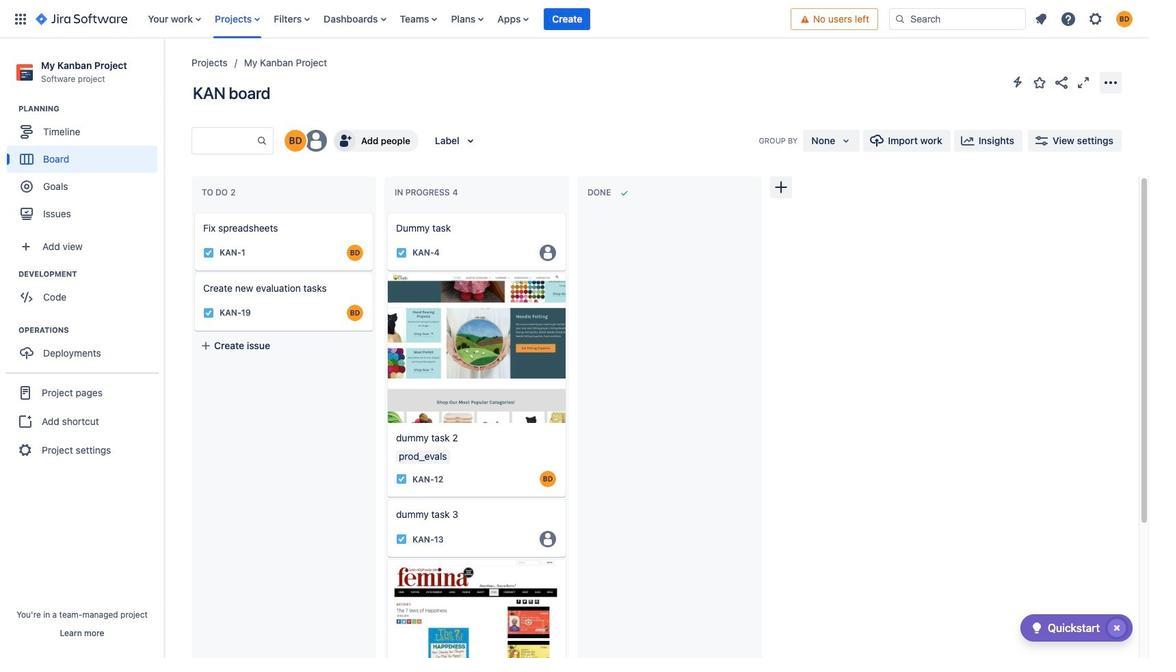 Task type: vqa. For each thing, say whether or not it's contained in the screenshot.
to do element
yes



Task type: describe. For each thing, give the bounding box(es) containing it.
Search this board text field
[[192, 129, 257, 153]]

to do element
[[202, 188, 238, 198]]

0 vertical spatial task image
[[203, 248, 214, 259]]

1 vertical spatial task image
[[203, 308, 214, 319]]

more actions image
[[1103, 74, 1119, 91]]

create issue image for 'in progress' element at top
[[378, 204, 395, 220]]

your profile and settings image
[[1117, 11, 1133, 27]]

automations menu button icon image
[[1010, 74, 1026, 90]]

enter full screen image
[[1076, 74, 1092, 91]]

1 horizontal spatial list
[[1029, 7, 1141, 31]]

star kan board image
[[1032, 74, 1048, 91]]

2 task image from the top
[[396, 535, 407, 546]]

check image
[[1029, 621, 1045, 637]]

goal image
[[21, 181, 33, 193]]

development image
[[2, 266, 18, 283]]

notifications image
[[1033, 11, 1050, 27]]

in progress element
[[395, 188, 461, 198]]

1 task image from the top
[[396, 248, 407, 259]]

create issue image for to do element
[[185, 204, 202, 220]]

sidebar element
[[0, 38, 164, 659]]

sidebar navigation image
[[149, 55, 179, 82]]



Task type: locate. For each thing, give the bounding box(es) containing it.
banner
[[0, 0, 1149, 38]]

primary element
[[8, 0, 791, 38]]

1 vertical spatial heading
[[18, 269, 164, 280]]

2 heading from the top
[[18, 269, 164, 280]]

group
[[7, 103, 164, 232], [7, 269, 164, 316], [7, 325, 164, 372], [5, 373, 159, 470]]

0 horizontal spatial create issue image
[[185, 204, 202, 220]]

1 create issue image from the left
[[185, 204, 202, 220]]

3 heading from the top
[[18, 325, 164, 336]]

appswitcher icon image
[[12, 11, 29, 27]]

search image
[[895, 13, 906, 24]]

2 vertical spatial heading
[[18, 325, 164, 336]]

create column image
[[773, 179, 790, 196]]

settings image
[[1088, 11, 1104, 27]]

0 vertical spatial task image
[[396, 248, 407, 259]]

Search field
[[889, 8, 1026, 30]]

1 heading from the top
[[18, 103, 164, 114]]

task image
[[396, 248, 407, 259], [396, 535, 407, 546]]

list item
[[544, 0, 591, 38]]

help image
[[1061, 11, 1077, 27]]

heading for operations 'icon'
[[18, 325, 164, 336]]

group for operations 'icon'
[[7, 325, 164, 372]]

planning image
[[2, 101, 18, 117]]

add people image
[[337, 133, 353, 149]]

task image
[[203, 248, 214, 259], [203, 308, 214, 319], [396, 474, 407, 485]]

None search field
[[889, 8, 1026, 30]]

group for development icon
[[7, 269, 164, 316]]

create issue image down 'in progress' element at top
[[378, 204, 395, 220]]

heading for the planning icon
[[18, 103, 164, 114]]

0 horizontal spatial list
[[141, 0, 791, 38]]

dismiss quickstart image
[[1106, 618, 1128, 640]]

operations image
[[2, 322, 18, 339]]

2 create issue image from the left
[[378, 204, 395, 220]]

0 vertical spatial heading
[[18, 103, 164, 114]]

view settings image
[[1034, 133, 1050, 149]]

2 vertical spatial task image
[[396, 474, 407, 485]]

heading
[[18, 103, 164, 114], [18, 269, 164, 280], [18, 325, 164, 336]]

jira software image
[[36, 11, 127, 27], [36, 11, 127, 27]]

create issue image down to do element
[[185, 204, 202, 220]]

list
[[141, 0, 791, 38], [1029, 7, 1141, 31]]

1 vertical spatial task image
[[396, 535, 407, 546]]

import image
[[869, 133, 886, 149]]

create issue image
[[185, 204, 202, 220], [378, 204, 395, 220]]

1 horizontal spatial create issue image
[[378, 204, 395, 220]]

heading for development icon
[[18, 269, 164, 280]]

group for the planning icon
[[7, 103, 164, 232]]



